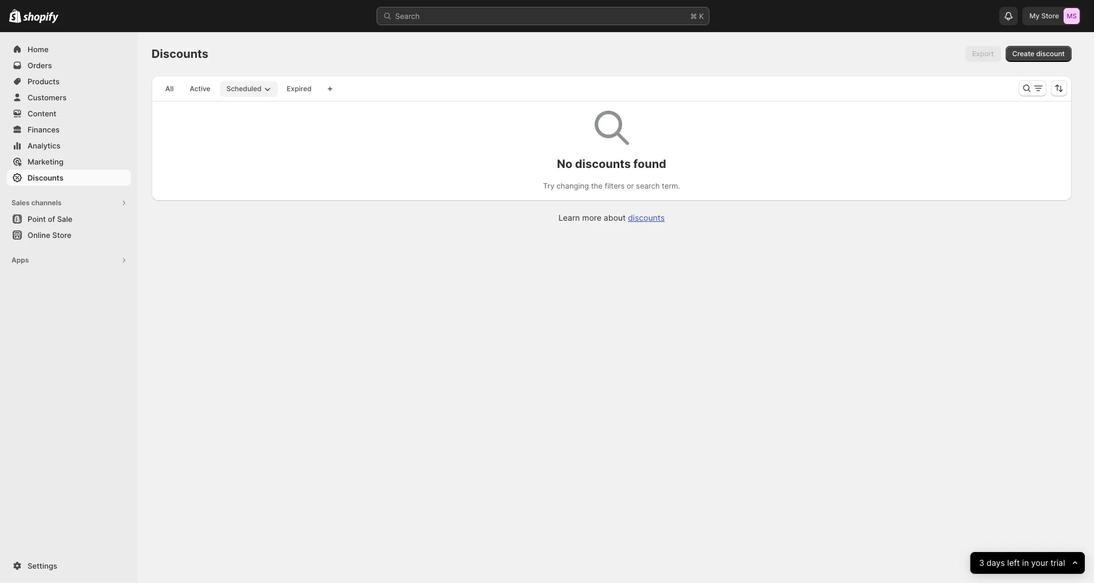 Task type: locate. For each thing, give the bounding box(es) containing it.
products
[[28, 77, 60, 86]]

marketing link
[[7, 154, 131, 170]]

point
[[28, 215, 46, 224]]

point of sale link
[[7, 211, 131, 227]]

my store image
[[1064, 8, 1080, 24]]

try changing the filters or search term.
[[543, 181, 680, 191]]

no
[[557, 157, 572, 171]]

orders link
[[7, 57, 131, 73]]

1 horizontal spatial discounts
[[152, 47, 208, 61]]

tab list
[[156, 80, 321, 97]]

expired link
[[280, 81, 318, 97]]

apps
[[11, 256, 29, 265]]

left
[[1007, 558, 1020, 569]]

0 horizontal spatial discounts
[[28, 173, 63, 183]]

content link
[[7, 106, 131, 122]]

1 vertical spatial discounts
[[28, 173, 63, 183]]

k
[[699, 11, 704, 21]]

create discount
[[1012, 49, 1065, 58]]

sales channels
[[11, 199, 62, 207]]

1 vertical spatial store
[[52, 231, 71, 240]]

online store link
[[7, 227, 131, 243]]

apps button
[[7, 253, 131, 269]]

term.
[[662, 181, 680, 191]]

all
[[165, 84, 174, 93]]

discounts down marketing
[[28, 173, 63, 183]]

scheduled
[[226, 84, 262, 93]]

analytics
[[28, 141, 60, 150]]

your
[[1031, 558, 1048, 569]]

found
[[634, 157, 666, 171]]

filters
[[605, 181, 625, 191]]

discounts link
[[7, 170, 131, 186]]

1 horizontal spatial store
[[1041, 11, 1059, 20]]

analytics link
[[7, 138, 131, 154]]

3 days left in your trial button
[[971, 553, 1085, 575]]

store for online store
[[52, 231, 71, 240]]

about
[[604, 213, 626, 223]]

changing
[[557, 181, 589, 191]]

days
[[987, 558, 1005, 569]]

store for my store
[[1041, 11, 1059, 20]]

store down sale
[[52, 231, 71, 240]]

store right my on the top right of the page
[[1041, 11, 1059, 20]]

0 vertical spatial store
[[1041, 11, 1059, 20]]

store
[[1041, 11, 1059, 20], [52, 231, 71, 240]]

0 horizontal spatial store
[[52, 231, 71, 240]]

online store button
[[0, 227, 138, 243]]

3 days left in your trial
[[979, 558, 1065, 569]]

discounts
[[575, 157, 631, 171], [628, 213, 665, 223]]

orders
[[28, 61, 52, 70]]

finances
[[28, 125, 60, 134]]

discounts up all
[[152, 47, 208, 61]]

discounts
[[152, 47, 208, 61], [28, 173, 63, 183]]

3
[[979, 558, 985, 569]]

the
[[591, 181, 603, 191]]

store inside button
[[52, 231, 71, 240]]

trial
[[1051, 558, 1065, 569]]

discounts up the
[[575, 157, 631, 171]]

channels
[[31, 199, 62, 207]]

finances link
[[7, 122, 131, 138]]

discounts right about
[[628, 213, 665, 223]]

active
[[190, 84, 210, 93]]

more
[[582, 213, 602, 223]]



Task type: vqa. For each thing, say whether or not it's contained in the screenshot.
'Email Field'
no



Task type: describe. For each thing, give the bounding box(es) containing it.
sales
[[11, 199, 30, 207]]

online
[[28, 231, 50, 240]]

active link
[[183, 81, 217, 97]]

point of sale button
[[0, 211, 138, 227]]

⌘ k
[[690, 11, 704, 21]]

learn more about discounts
[[559, 213, 665, 223]]

try
[[543, 181, 554, 191]]

empty search results image
[[594, 111, 629, 145]]

sales channels button
[[7, 195, 131, 211]]

products link
[[7, 73, 131, 90]]

customers link
[[7, 90, 131, 106]]

1 vertical spatial discounts
[[628, 213, 665, 223]]

discount
[[1036, 49, 1065, 58]]

0 vertical spatial discounts
[[575, 157, 631, 171]]

my store
[[1030, 11, 1059, 20]]

scheduled button
[[220, 81, 278, 97]]

⌘
[[690, 11, 697, 21]]

0 vertical spatial discounts
[[152, 47, 208, 61]]

content
[[28, 109, 56, 118]]

home link
[[7, 41, 131, 57]]

tab list containing all
[[156, 80, 321, 97]]

settings link
[[7, 559, 131, 575]]

discounts link
[[628, 213, 665, 223]]

export
[[972, 49, 994, 58]]

settings
[[28, 562, 57, 571]]

no discounts found
[[557, 157, 666, 171]]

all link
[[158, 81, 180, 97]]

in
[[1022, 558, 1029, 569]]

export button
[[965, 46, 1001, 62]]

customers
[[28, 93, 67, 102]]

home
[[28, 45, 49, 54]]

search
[[395, 11, 420, 21]]

or
[[627, 181, 634, 191]]

my
[[1030, 11, 1040, 20]]

shopify image
[[23, 12, 59, 23]]

create discount button
[[1005, 46, 1072, 62]]

learn
[[559, 213, 580, 223]]

create
[[1012, 49, 1034, 58]]

point of sale
[[28, 215, 72, 224]]

of
[[48, 215, 55, 224]]

sale
[[57, 215, 72, 224]]

marketing
[[28, 157, 63, 166]]

shopify image
[[9, 9, 21, 23]]

online store
[[28, 231, 71, 240]]

expired
[[287, 84, 312, 93]]

search
[[636, 181, 660, 191]]



